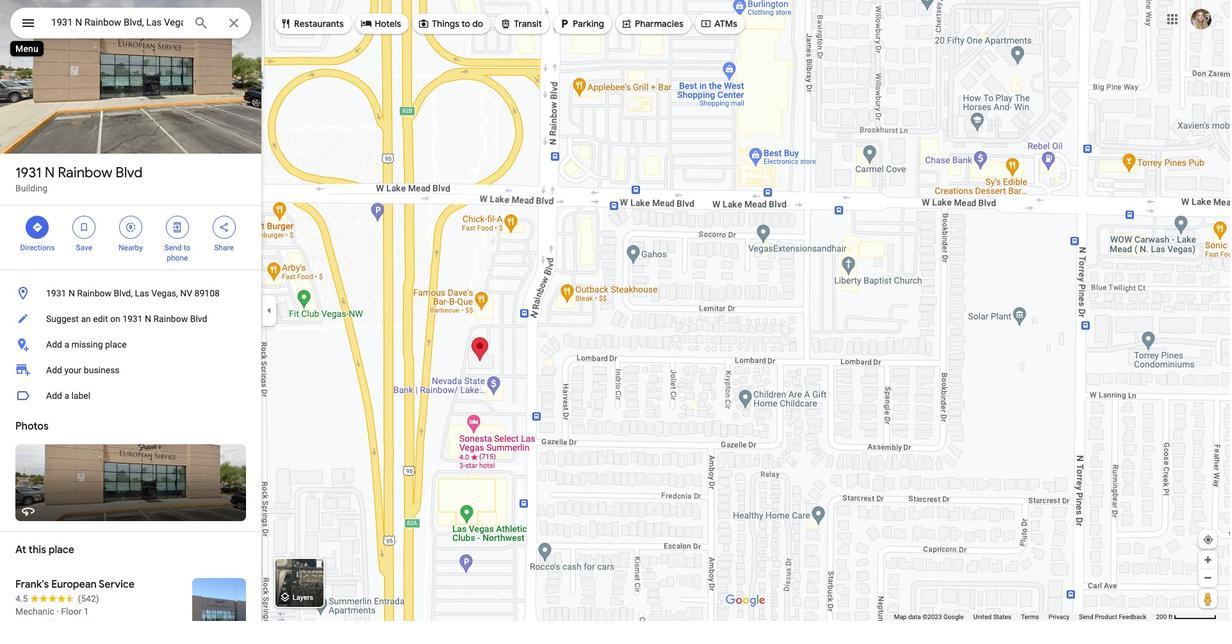Task type: locate. For each thing, give the bounding box(es) containing it.
 button
[[10, 8, 46, 41]]

edit
[[93, 314, 108, 324]]

0 vertical spatial a
[[64, 340, 69, 350]]

1 vertical spatial n
[[68, 288, 75, 299]]

floor
[[61, 607, 81, 617]]

add your business link
[[0, 358, 261, 383]]

2 add from the top
[[46, 365, 62, 375]]

map
[[894, 614, 907, 621]]

google maps element
[[0, 0, 1230, 621]]

1 add from the top
[[46, 340, 62, 350]]

product
[[1095, 614, 1117, 621]]

frank's european service
[[15, 579, 134, 591]]

a inside button
[[64, 391, 69, 401]]

rainbow
[[58, 164, 112, 182], [77, 288, 112, 299], [153, 314, 188, 324]]

data
[[908, 614, 921, 621]]

privacy button
[[1049, 613, 1069, 621]]

hotels
[[375, 18, 401, 29]]

2 vertical spatial 1931
[[122, 314, 143, 324]]

states
[[993, 614, 1011, 621]]

transit
[[514, 18, 542, 29]]

zoom in image
[[1203, 555, 1213, 565]]

european
[[51, 579, 97, 591]]

1 a from the top
[[64, 340, 69, 350]]

n
[[45, 164, 55, 182], [68, 288, 75, 299], [145, 314, 151, 324]]

0 vertical spatial n
[[45, 164, 55, 182]]

1931 up building
[[15, 164, 41, 182]]

place down on
[[105, 340, 127, 350]]

to left 'do'
[[461, 18, 470, 29]]

vegas,
[[151, 288, 178, 299]]

 restaurants
[[280, 17, 344, 31]]

0 vertical spatial send
[[164, 243, 182, 252]]

1 vertical spatial rainbow
[[77, 288, 112, 299]]

1 vertical spatial a
[[64, 391, 69, 401]]

n up suggest
[[68, 288, 75, 299]]

send for send to phone
[[164, 243, 182, 252]]

footer containing map data ©2023 google
[[894, 613, 1156, 621]]

collapse side panel image
[[262, 304, 276, 318]]

1 horizontal spatial send
[[1079, 614, 1093, 621]]

 atms
[[700, 17, 737, 31]]

1 vertical spatial to
[[183, 243, 190, 252]]


[[172, 220, 183, 234]]

1 horizontal spatial place
[[105, 340, 127, 350]]

pharmacies
[[635, 18, 684, 29]]

rainbow down vegas, at the left top of the page
[[153, 314, 188, 324]]

 search field
[[10, 8, 251, 41]]

send product feedback button
[[1079, 613, 1146, 621]]

terms
[[1021, 614, 1039, 621]]

send
[[164, 243, 182, 252], [1079, 614, 1093, 621]]


[[418, 17, 429, 31]]

add down suggest
[[46, 340, 62, 350]]


[[280, 17, 292, 31]]

200 ft
[[1156, 614, 1173, 621]]


[[78, 220, 90, 234]]

1931 up suggest
[[46, 288, 66, 299]]

0 vertical spatial rainbow
[[58, 164, 112, 182]]

None field
[[51, 15, 183, 30]]

send up phone at left top
[[164, 243, 182, 252]]

1931 right on
[[122, 314, 143, 324]]

1 vertical spatial blvd
[[190, 314, 207, 324]]

to up phone at left top
[[183, 243, 190, 252]]

0 horizontal spatial to
[[183, 243, 190, 252]]

0 horizontal spatial blvd
[[116, 164, 143, 182]]

add left label
[[46, 391, 62, 401]]

n down las
[[145, 314, 151, 324]]

0 horizontal spatial n
[[45, 164, 55, 182]]

blvd inside button
[[190, 314, 207, 324]]

0 horizontal spatial 1931
[[15, 164, 41, 182]]

4.5
[[15, 594, 28, 604]]

0 vertical spatial add
[[46, 340, 62, 350]]

2 horizontal spatial n
[[145, 314, 151, 324]]

add left your
[[46, 365, 62, 375]]

(542)
[[78, 594, 99, 604]]

add your business
[[46, 365, 120, 375]]

0 horizontal spatial place
[[49, 544, 74, 557]]

0 vertical spatial blvd
[[116, 164, 143, 182]]

blvd
[[116, 164, 143, 182], [190, 314, 207, 324]]

a inside button
[[64, 340, 69, 350]]

4.5 stars 542 reviews image
[[15, 593, 99, 605]]

service
[[99, 579, 134, 591]]

2 horizontal spatial 1931
[[122, 314, 143, 324]]

1931 N Rainbow Blvd, Las Vegas, NV 89108 field
[[10, 8, 251, 38]]

1 vertical spatial send
[[1079, 614, 1093, 621]]

rainbow inside 1931 n rainbow blvd building
[[58, 164, 112, 182]]

place
[[105, 340, 127, 350], [49, 544, 74, 557]]

1 horizontal spatial n
[[68, 288, 75, 299]]

add a label
[[46, 391, 90, 401]]

rainbow up edit
[[77, 288, 112, 299]]

0 horizontal spatial send
[[164, 243, 182, 252]]

things
[[432, 18, 459, 29]]

blvd,
[[114, 288, 133, 299]]

place right this
[[49, 544, 74, 557]]

2 vertical spatial rainbow
[[153, 314, 188, 324]]

do
[[472, 18, 483, 29]]

to
[[461, 18, 470, 29], [183, 243, 190, 252]]

1931 inside 1931 n rainbow blvd building
[[15, 164, 41, 182]]

2 vertical spatial n
[[145, 314, 151, 324]]

show your location image
[[1203, 534, 1214, 546]]

mechanic
[[15, 607, 54, 617]]

1 horizontal spatial blvd
[[190, 314, 207, 324]]

1 vertical spatial add
[[46, 365, 62, 375]]

add inside button
[[46, 391, 62, 401]]

add a missing place button
[[0, 332, 261, 358]]

1931 for blvd,
[[46, 288, 66, 299]]

send inside 'button'
[[1079, 614, 1093, 621]]

1 horizontal spatial to
[[461, 18, 470, 29]]

1931
[[15, 164, 41, 182], [46, 288, 66, 299], [122, 314, 143, 324]]

n for blvd,
[[68, 288, 75, 299]]

2 a from the top
[[64, 391, 69, 401]]

add inside button
[[46, 340, 62, 350]]

1
[[84, 607, 89, 617]]

rainbow up 
[[58, 164, 112, 182]]

at this place
[[15, 544, 74, 557]]

suggest
[[46, 314, 79, 324]]

save
[[76, 243, 92, 252]]

n up building
[[45, 164, 55, 182]]

0 vertical spatial place
[[105, 340, 127, 350]]

a for missing
[[64, 340, 69, 350]]

3 add from the top
[[46, 391, 62, 401]]

frank's
[[15, 579, 49, 591]]

blvd down 89108
[[190, 314, 207, 324]]

·
[[57, 607, 59, 617]]

missing
[[71, 340, 103, 350]]

blvd up 
[[116, 164, 143, 182]]

2 vertical spatial add
[[46, 391, 62, 401]]

zoom out image
[[1203, 573, 1213, 583]]

1 vertical spatial 1931
[[46, 288, 66, 299]]

0 vertical spatial to
[[461, 18, 470, 29]]

send to phone
[[164, 243, 190, 263]]

a left label
[[64, 391, 69, 401]]

1 horizontal spatial 1931
[[46, 288, 66, 299]]

google account: michelle dermenjian  
(michelle.dermenjian@adept.ai) image
[[1191, 9, 1212, 29]]

send inside send to phone
[[164, 243, 182, 252]]

1931 inside 1931 n rainbow blvd, las vegas, nv 89108 button
[[46, 288, 66, 299]]

send left product
[[1079, 614, 1093, 621]]

a left missing
[[64, 340, 69, 350]]

n inside 1931 n rainbow blvd building
[[45, 164, 55, 182]]

0 vertical spatial 1931
[[15, 164, 41, 182]]

89108
[[194, 288, 220, 299]]

share
[[214, 243, 234, 252]]

add for add a missing place
[[46, 340, 62, 350]]

business
[[84, 365, 120, 375]]

footer
[[894, 613, 1156, 621]]


[[360, 17, 372, 31]]

terms button
[[1021, 613, 1039, 621]]



Task type: describe. For each thing, give the bounding box(es) containing it.
nearby
[[119, 243, 143, 252]]

phone
[[167, 254, 188, 263]]

 things to do
[[418, 17, 483, 31]]

©2023
[[923, 614, 942, 621]]

add a label button
[[0, 383, 261, 409]]

to inside  things to do
[[461, 18, 470, 29]]

privacy
[[1049, 614, 1069, 621]]

1 vertical spatial place
[[49, 544, 74, 557]]

 transit
[[500, 17, 542, 31]]

send for send product feedback
[[1079, 614, 1093, 621]]

suggest an edit on 1931 n rainbow blvd
[[46, 314, 207, 324]]

ft
[[1168, 614, 1173, 621]]

1931 inside suggest an edit on 1931 n rainbow blvd button
[[122, 314, 143, 324]]

photos
[[15, 420, 49, 433]]

united states
[[973, 614, 1011, 621]]

a for label
[[64, 391, 69, 401]]


[[500, 17, 511, 31]]


[[621, 17, 632, 31]]

feedback
[[1119, 614, 1146, 621]]

1931 n rainbow blvd, las vegas, nv 89108 button
[[0, 281, 261, 306]]

rainbow for blvd,
[[77, 288, 112, 299]]

nv
[[180, 288, 192, 299]]

add for add a label
[[46, 391, 62, 401]]

layers
[[293, 594, 313, 602]]

 pharmacies
[[621, 17, 684, 31]]

your
[[64, 365, 82, 375]]

1931 n rainbow blvd main content
[[0, 0, 261, 621]]

united
[[973, 614, 992, 621]]

show street view coverage image
[[1199, 589, 1217, 609]]

rainbow for blvd
[[58, 164, 112, 182]]

on
[[110, 314, 120, 324]]

united states button
[[973, 613, 1011, 621]]

add a missing place
[[46, 340, 127, 350]]

map data ©2023 google
[[894, 614, 964, 621]]

at
[[15, 544, 26, 557]]

200 ft button
[[1156, 614, 1217, 621]]

1931 n rainbow blvd building
[[15, 164, 143, 193]]

n for blvd
[[45, 164, 55, 182]]

none field inside 1931 n rainbow blvd, las vegas, nv 89108 field
[[51, 15, 183, 30]]

footer inside 'google maps' element
[[894, 613, 1156, 621]]

building
[[15, 183, 47, 193]]

google
[[944, 614, 964, 621]]


[[125, 220, 136, 234]]

1931 n rainbow blvd, las vegas, nv 89108
[[46, 288, 220, 299]]


[[559, 17, 570, 31]]

send product feedback
[[1079, 614, 1146, 621]]


[[218, 220, 230, 234]]

an
[[81, 314, 91, 324]]

 parking
[[559, 17, 604, 31]]

suggest an edit on 1931 n rainbow blvd button
[[0, 306, 261, 332]]

blvd inside 1931 n rainbow blvd building
[[116, 164, 143, 182]]

to inside send to phone
[[183, 243, 190, 252]]

restaurants
[[294, 18, 344, 29]]

 hotels
[[360, 17, 401, 31]]

add for add your business
[[46, 365, 62, 375]]

atms
[[714, 18, 737, 29]]

actions for 1931 n rainbow blvd region
[[0, 206, 261, 270]]

parking
[[573, 18, 604, 29]]


[[32, 220, 43, 234]]


[[700, 17, 712, 31]]

directions
[[20, 243, 55, 252]]

200
[[1156, 614, 1167, 621]]

las
[[135, 288, 149, 299]]

label
[[71, 391, 90, 401]]

place inside button
[[105, 340, 127, 350]]

this
[[29, 544, 46, 557]]


[[21, 14, 36, 32]]

1931 for blvd
[[15, 164, 41, 182]]

mechanic · floor 1
[[15, 607, 89, 617]]



Task type: vqa. For each thing, say whether or not it's contained in the screenshot.


